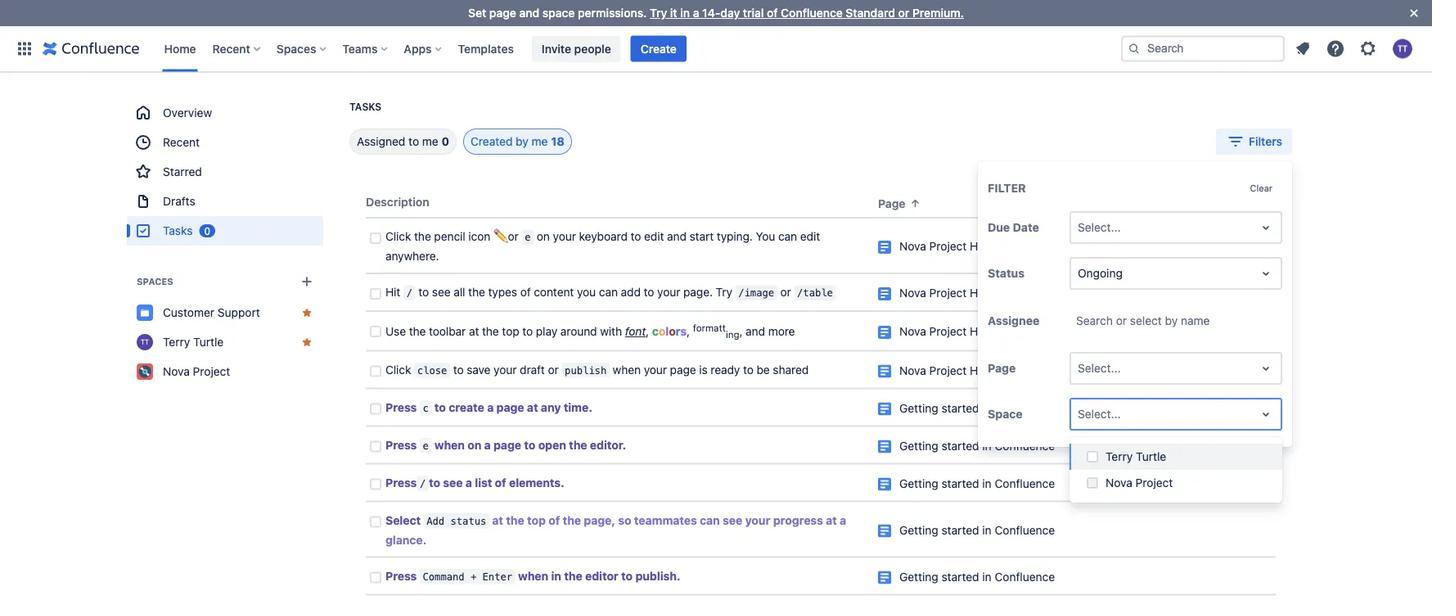 Task type: describe. For each thing, give the bounding box(es) containing it.
all
[[454, 285, 465, 299]]

2 page title icon image from the top
[[878, 287, 892, 300]]

confluence for to create a page at any time.
[[995, 401, 1055, 415]]

3 , from the left
[[740, 325, 743, 338]]

can inside "at the top of the page, so teammates can see your progress at a glance."
[[700, 513, 720, 527]]

1 edit from the left
[[644, 230, 664, 243]]

icon
[[469, 230, 491, 243]]

and inside on your keyboard to edit and start typing. you can edit anywhere.
[[667, 230, 687, 243]]

started for time.
[[942, 401, 980, 415]]

command
[[423, 571, 465, 582]]

filter
[[988, 181, 1026, 194]]

recent inside dropdown button
[[213, 42, 250, 55]]

premium.
[[913, 6, 964, 20]]

nova for to save your draft or
[[900, 363, 927, 377]]

see inside "at the top of the page, so teammates can see your progress at a glance."
[[723, 513, 743, 527]]

pencil
[[434, 230, 466, 243]]

+
[[471, 571, 477, 582]]

list
[[475, 476, 492, 489]]

with
[[600, 325, 622, 338]]

elements.
[[509, 476, 565, 489]]

at left any
[[527, 400, 538, 414]]

of right types
[[520, 285, 531, 299]]

apps
[[404, 42, 432, 55]]

select... for due date
[[1078, 221, 1121, 234]]

see for all
[[432, 285, 451, 299]]

play
[[536, 325, 558, 338]]

0 horizontal spatial when
[[435, 438, 465, 451]]

draft
[[520, 363, 545, 376]]

page up press e when on a page to open the editor.
[[497, 400, 524, 414]]

1 vertical spatial by
[[1165, 314, 1178, 328]]

to right editor
[[622, 569, 633, 582]]

set
[[468, 6, 486, 20]]

started for to
[[942, 570, 980, 583]]

your profile and preferences image
[[1393, 39, 1413, 59]]

the left editor
[[564, 569, 583, 582]]

clear button
[[1241, 178, 1283, 198]]

press for create
[[386, 400, 417, 414]]

banner containing home
[[0, 26, 1433, 72]]

see for a
[[443, 476, 463, 489]]

getting started in confluence link for to
[[900, 570, 1055, 583]]

me for to
[[422, 135, 439, 148]]

press for see
[[386, 476, 417, 489]]

is
[[699, 363, 708, 376]]

✏️
[[494, 230, 505, 243]]

standard
[[846, 6, 896, 20]]

templates
[[458, 42, 514, 55]]

click for the
[[386, 230, 411, 243]]

terry turtle link
[[127, 327, 323, 357]]

in for when in the editor to publish.
[[983, 570, 992, 583]]

search image
[[1128, 42, 1141, 55]]

notification icon image
[[1293, 39, 1313, 59]]

started for the
[[942, 439, 980, 452]]

1 nova project home link from the top
[[900, 239, 1002, 253]]

nova project home link for when your page is ready to be shared
[[900, 363, 1002, 377]]

of right list
[[495, 476, 506, 489]]

1 vertical spatial nova project
[[1106, 476, 1173, 490]]

use
[[386, 325, 406, 338]]

templates link
[[453, 36, 519, 62]]

1 vertical spatial can
[[599, 285, 618, 299]]

Search or select by name text field
[[1077, 313, 1080, 329]]

Search field
[[1122, 36, 1285, 62]]

e inside press e when on a page to open the editor.
[[423, 440, 429, 451]]

open image for due date
[[1257, 218, 1276, 238]]

2 vertical spatial when
[[518, 569, 549, 582]]

0 vertical spatial when
[[613, 363, 641, 376]]

the left page,
[[563, 513, 581, 527]]

try it in a 14-day trial of confluence standard or premium. link
[[650, 6, 964, 20]]

at inside use the toolbar at the top to play around with font , c o l o r s , formatt ing , and more
[[469, 325, 479, 338]]

set page and space permissions. try it in a 14-day trial of confluence standard or premium.
[[468, 6, 964, 20]]

0 vertical spatial terry turtle
[[163, 335, 224, 349]]

to right hit
[[419, 285, 429, 299]]

4 getting started in confluence link from the top
[[900, 523, 1055, 537]]

confluence for at the top of the page, so teammates can see your progress at a glance.
[[995, 523, 1055, 537]]

1 horizontal spatial terry turtle
[[1106, 450, 1167, 463]]

0 inside group
[[204, 225, 210, 237]]

day
[[721, 6, 740, 20]]

filters
[[1249, 135, 1283, 148]]

open image
[[1257, 405, 1276, 424]]

0 vertical spatial due date
[[1201, 197, 1252, 210]]

1 , from the left
[[646, 325, 649, 338]]

the up anywhere.
[[414, 230, 431, 243]]

r
[[676, 325, 681, 338]]

1 vertical spatial date
[[1013, 221, 1040, 234]]

0 horizontal spatial try
[[650, 6, 667, 20]]

nova for on your keyboard to edit and start typing. you can edit anywhere.
[[900, 239, 927, 253]]

font
[[625, 325, 646, 338]]

nova project home link for or
[[900, 286, 1002, 300]]

formatt
[[693, 322, 726, 334]]

select
[[1130, 314, 1162, 328]]

can inside on your keyboard to edit and start typing. you can edit anywhere.
[[779, 230, 798, 243]]

toolbar
[[429, 325, 466, 338]]

page title icon image for the
[[878, 241, 892, 254]]

home for to save your draft or
[[970, 363, 1002, 377]]

or right "✏️"
[[508, 230, 519, 243]]

assignee
[[988, 314, 1040, 328]]

any
[[541, 400, 561, 414]]

click close to save your draft or publish when your page is ready to be shared
[[386, 363, 809, 376]]

0 vertical spatial and
[[519, 6, 540, 20]]

teams
[[343, 42, 378, 55]]

settings icon image
[[1359, 39, 1379, 59]]

assigned to me 0
[[357, 135, 449, 148]]

s
[[681, 325, 687, 338]]

getting started in confluence for time.
[[900, 401, 1055, 415]]

home for to see all the types of content you can add to your page. try
[[970, 286, 1002, 300]]

nova for ,
[[900, 325, 927, 338]]

created
[[471, 135, 513, 148]]

confluence for to see a list of elements.
[[995, 476, 1055, 490]]

use the toolbar at the top to play around with font , c o l o r s , formatt ing , and more
[[386, 322, 795, 341]]

/table
[[797, 287, 833, 299]]

to left be
[[743, 363, 754, 376]]

typing.
[[717, 230, 753, 243]]

search or select by name
[[1077, 314, 1210, 328]]

page title icon image for /
[[878, 478, 892, 491]]

1 o from the left
[[659, 325, 666, 338]]

home link
[[159, 36, 201, 62]]

hit / to see all the types of content you can add to your page. try /image or /table
[[386, 285, 833, 299]]

of inside "at the top of the page, so teammates can see your progress at a glance."
[[549, 513, 560, 527]]

ascending sorting icon page image
[[909, 197, 922, 210]]

customer
[[163, 306, 215, 319]]

ing
[[726, 329, 740, 341]]

press command + enter when in the editor to publish.
[[386, 569, 681, 582]]

1 horizontal spatial tasks
[[350, 101, 382, 113]]

tasks inside group
[[163, 224, 193, 237]]

apps button
[[399, 36, 448, 62]]

c inside press c to create a page at any time.
[[423, 402, 429, 414]]

3 getting started in confluence from the top
[[900, 476, 1055, 490]]

you
[[577, 285, 596, 299]]

select
[[386, 513, 421, 527]]

starred
[[163, 165, 202, 178]]

c inside use the toolbar at the top to play around with font , c o l o r s , formatt ing , and more
[[652, 325, 659, 338]]

select... for page
[[1078, 362, 1121, 375]]

publish
[[565, 364, 607, 376]]

editor.
[[590, 438, 626, 451]]

14-
[[703, 6, 721, 20]]

nova project link
[[127, 357, 323, 386]]

1 horizontal spatial turtle
[[1136, 450, 1167, 463]]

3 select... from the top
[[1078, 407, 1121, 421]]

ongoing
[[1078, 267, 1123, 280]]

page title icon image for command
[[878, 571, 892, 584]]

tab list containing assigned to me
[[330, 129, 572, 155]]

clear
[[1250, 183, 1273, 193]]

overview link
[[127, 98, 323, 128]]

customer support link
[[127, 298, 323, 327]]

getting started in confluence link for time.
[[900, 401, 1055, 415]]

to inside use the toolbar at the top to play around with font , c o l o r s , formatt ing , and more
[[523, 325, 533, 338]]

home inside home link
[[164, 42, 196, 55]]

nova project inside nova project link
[[163, 365, 230, 378]]

around
[[561, 325, 597, 338]]

the down elements.
[[506, 513, 525, 527]]

3 getting from the top
[[900, 476, 939, 490]]

project for to see all the types of content you can add to your page. try
[[930, 286, 967, 300]]

support
[[218, 306, 260, 319]]

help icon image
[[1326, 39, 1346, 59]]

description
[[366, 195, 430, 209]]

nova project home for when your page is ready to be shared
[[900, 363, 1002, 377]]

customer support
[[163, 306, 260, 319]]

a for to see a list of elements.
[[466, 476, 472, 489]]

l
[[666, 325, 669, 338]]

0 vertical spatial turtle
[[193, 335, 224, 349]]

nova project home for ,
[[900, 325, 1002, 338]]

on inside on your keyboard to edit and start typing. you can edit anywhere.
[[537, 230, 550, 243]]

4 getting started in confluence from the top
[[900, 523, 1055, 537]]

page left is
[[670, 363, 696, 376]]

in for when on a page to open the editor.
[[983, 439, 992, 452]]

to inside on your keyboard to edit and start typing. you can edit anywhere.
[[631, 230, 641, 243]]



Task type: locate. For each thing, give the bounding box(es) containing it.
2 horizontal spatial and
[[746, 325, 765, 338]]

1 vertical spatial spaces
[[137, 276, 173, 287]]

1 horizontal spatial try
[[716, 285, 733, 299]]

2 click from the top
[[386, 363, 411, 376]]

3 page title icon image from the top
[[878, 326, 892, 339]]

spaces right recent dropdown button in the left of the page
[[277, 42, 316, 55]]

invite people
[[542, 42, 611, 55]]

page title icon image for c
[[878, 402, 892, 415]]

top down elements.
[[527, 513, 546, 527]]

3 open image from the top
[[1257, 359, 1276, 378]]

1 vertical spatial open image
[[1257, 264, 1276, 283]]

/ inside hit / to see all the types of content you can add to your page. try /image or /table
[[407, 287, 413, 299]]

2 edit from the left
[[801, 230, 820, 243]]

1 horizontal spatial on
[[537, 230, 550, 243]]

to right assigned
[[409, 135, 419, 148]]

1 horizontal spatial ,
[[687, 325, 690, 338]]

c down close
[[423, 402, 429, 414]]

try right page.
[[716, 285, 733, 299]]

1 me from the left
[[422, 135, 439, 148]]

publish.
[[636, 569, 681, 582]]

you
[[756, 230, 776, 243]]

2 o from the left
[[669, 325, 676, 338]]

at right the toolbar
[[469, 325, 479, 338]]

1 vertical spatial due
[[988, 221, 1010, 234]]

18
[[551, 135, 565, 148]]

your right save
[[494, 363, 517, 376]]

0 vertical spatial open image
[[1257, 218, 1276, 238]]

a for to create a page at any time.
[[487, 400, 494, 414]]

0 left created on the top of page
[[442, 135, 449, 148]]

/ inside press / to see a list of elements.
[[420, 477, 426, 489]]

a down press c to create a page at any time.
[[484, 438, 491, 451]]

group containing overview
[[127, 98, 323, 246]]

editor
[[585, 569, 619, 582]]

1 horizontal spatial and
[[667, 230, 687, 243]]

overview
[[163, 106, 212, 120]]

getting started in confluence link for the
[[900, 439, 1055, 452]]

top inside "at the top of the page, so teammates can see your progress at a glance."
[[527, 513, 546, 527]]

5 getting started in confluence link from the top
[[900, 570, 1055, 583]]

create a space image
[[297, 272, 317, 291]]

3 started from the top
[[942, 476, 980, 490]]

1 horizontal spatial terry
[[1106, 450, 1133, 463]]

create
[[641, 42, 677, 55]]

select...
[[1078, 221, 1121, 234], [1078, 362, 1121, 375], [1078, 407, 1121, 421]]

keyboard
[[579, 230, 628, 243]]

2 horizontal spatial when
[[613, 363, 641, 376]]

due left clear button
[[1201, 197, 1223, 210]]

page right set
[[489, 6, 516, 20]]

status
[[451, 515, 487, 527]]

filters button
[[1217, 129, 1293, 155]]

2 getting started in confluence link from the top
[[900, 439, 1055, 452]]

page.
[[684, 285, 713, 299]]

your left keyboard
[[553, 230, 576, 243]]

o left r
[[659, 325, 666, 338]]

in for to see a list of elements.
[[983, 476, 992, 490]]

/
[[407, 287, 413, 299], [420, 477, 426, 489]]

5 getting started in confluence from the top
[[900, 570, 1055, 583]]

of down elements.
[[549, 513, 560, 527]]

see left list
[[443, 476, 463, 489]]

0 vertical spatial 0
[[442, 135, 449, 148]]

0 horizontal spatial ,
[[646, 325, 649, 338]]

try
[[650, 6, 667, 20], [716, 285, 733, 299]]

1 vertical spatial and
[[667, 230, 687, 243]]

6 page title icon image from the top
[[878, 440, 892, 453]]

at right progress
[[826, 513, 837, 527]]

of right trial
[[767, 6, 778, 20]]

3 press from the top
[[386, 476, 417, 489]]

banner
[[0, 26, 1433, 72]]

1 horizontal spatial due
[[1201, 197, 1223, 210]]

nova project home link for ,
[[900, 325, 1002, 338]]

3 nova project home link from the top
[[900, 325, 1002, 338]]

glance.
[[386, 533, 427, 546]]

tasks up assigned
[[350, 101, 382, 113]]

, right formatt
[[740, 325, 743, 338]]

1 vertical spatial terry
[[1106, 450, 1133, 463]]

open image for page
[[1257, 359, 1276, 378]]

save
[[467, 363, 491, 376]]

4 nova project home link from the top
[[900, 363, 1002, 377]]

1 press from the top
[[386, 400, 417, 414]]

page title icon image for e
[[878, 440, 892, 453]]

1 vertical spatial terry turtle
[[1106, 450, 1167, 463]]

nova project home link
[[900, 239, 1002, 253], [900, 286, 1002, 300], [900, 325, 1002, 338], [900, 363, 1002, 377]]

date down "filter"
[[1013, 221, 1040, 234]]

press
[[386, 400, 417, 414], [386, 438, 417, 451], [386, 476, 417, 489], [386, 569, 417, 582]]

confluence image
[[43, 39, 140, 59], [43, 39, 140, 59]]

drafts link
[[127, 187, 323, 216]]

1 horizontal spatial when
[[518, 569, 549, 582]]

0 horizontal spatial nova project
[[163, 365, 230, 378]]

1 horizontal spatial top
[[527, 513, 546, 527]]

2 vertical spatial see
[[723, 513, 743, 527]]

top left play
[[502, 325, 520, 338]]

by right created on the top of page
[[516, 135, 529, 148]]

at right status
[[492, 513, 503, 527]]

by
[[516, 135, 529, 148], [1165, 314, 1178, 328]]

2 select... from the top
[[1078, 362, 1121, 375]]

recent link
[[127, 128, 323, 157]]

1 horizontal spatial e
[[525, 231, 531, 243]]

0 vertical spatial see
[[432, 285, 451, 299]]

0 inside tab list
[[442, 135, 449, 148]]

0 horizontal spatial 0
[[204, 225, 210, 237]]

see left progress
[[723, 513, 743, 527]]

/ for press
[[420, 477, 426, 489]]

to left create
[[435, 400, 446, 414]]

0 vertical spatial try
[[650, 6, 667, 20]]

open image
[[1257, 218, 1276, 238], [1257, 264, 1276, 283], [1257, 359, 1276, 378]]

home
[[164, 42, 196, 55], [970, 239, 1002, 253], [970, 286, 1002, 300], [970, 325, 1002, 338], [970, 363, 1002, 377]]

a right create
[[487, 400, 494, 414]]

2 vertical spatial select...
[[1078, 407, 1121, 421]]

your inside on your keyboard to edit and start typing. you can edit anywhere.
[[553, 230, 576, 243]]

on up press / to see a list of elements. on the left bottom of the page
[[468, 438, 482, 451]]

press / to see a list of elements.
[[386, 476, 565, 489]]

0 horizontal spatial /
[[407, 287, 413, 299]]

in for to create a page at any time.
[[983, 401, 992, 415]]

created by me 18
[[471, 135, 565, 148]]

/ up select add status
[[420, 477, 426, 489]]

1 click from the top
[[386, 230, 411, 243]]

3 getting started in confluence link from the top
[[900, 476, 1055, 490]]

select add status
[[386, 513, 487, 527]]

page up space at the bottom of the page
[[988, 362, 1016, 375]]

5 page title icon image from the top
[[878, 402, 892, 415]]

it
[[670, 6, 678, 20]]

1 vertical spatial when
[[435, 438, 465, 451]]

0 horizontal spatial terry
[[163, 335, 190, 349]]

4 press from the top
[[386, 569, 417, 582]]

try left it on the left top of the page
[[650, 6, 667, 20]]

4 started from the top
[[942, 523, 980, 537]]

recent up starred on the left
[[163, 135, 200, 149]]

due down "filter"
[[988, 221, 1010, 234]]

page title icon image
[[878, 241, 892, 254], [878, 287, 892, 300], [878, 326, 892, 339], [878, 365, 892, 378], [878, 402, 892, 415], [878, 440, 892, 453], [878, 478, 892, 491], [878, 524, 892, 537], [878, 571, 892, 584]]

1 getting started in confluence link from the top
[[900, 401, 1055, 415]]

home for on your keyboard to edit and start typing. you can edit anywhere.
[[970, 239, 1002, 253]]

getting for time.
[[900, 401, 939, 415]]

1 started from the top
[[942, 401, 980, 415]]

1 horizontal spatial nova project
[[1106, 476, 1173, 490]]

e up press / to see a list of elements. on the left bottom of the page
[[423, 440, 429, 451]]

1 vertical spatial try
[[716, 285, 733, 299]]

to inside tab list
[[409, 135, 419, 148]]

0 vertical spatial c
[[652, 325, 659, 338]]

getting for to
[[900, 570, 939, 583]]

0 horizontal spatial by
[[516, 135, 529, 148]]

or right 'draft'
[[548, 363, 559, 376]]

be
[[757, 363, 770, 376]]

2 horizontal spatial ,
[[740, 325, 743, 338]]

1 getting started in confluence from the top
[[900, 401, 1055, 415]]

getting
[[900, 401, 939, 415], [900, 439, 939, 452], [900, 476, 939, 490], [900, 523, 939, 537], [900, 570, 939, 583]]

start
[[690, 230, 714, 243]]

page
[[878, 197, 906, 210], [988, 362, 1016, 375]]

0 vertical spatial terry
[[163, 335, 190, 349]]

getting for the
[[900, 439, 939, 452]]

0 horizontal spatial turtle
[[193, 335, 224, 349]]

unstar this space image
[[300, 306, 314, 319]]

open image for status
[[1257, 264, 1276, 283]]

o left s
[[669, 325, 676, 338]]

your down l
[[644, 363, 667, 376]]

2 started from the top
[[942, 439, 980, 452]]

your
[[553, 230, 576, 243], [658, 285, 681, 299], [494, 363, 517, 376], [644, 363, 667, 376], [745, 513, 771, 527]]

or
[[899, 6, 910, 20], [508, 230, 519, 243], [781, 285, 791, 299], [1116, 314, 1127, 328], [548, 363, 559, 376]]

2 , from the left
[[687, 325, 690, 338]]

close
[[417, 364, 447, 376]]

1 open image from the top
[[1257, 218, 1276, 238]]

page down press c to create a page at any time.
[[494, 438, 521, 451]]

nova project
[[163, 365, 230, 378], [1106, 476, 1173, 490]]

press for on
[[386, 438, 417, 451]]

nova project home for or
[[900, 286, 1002, 300]]

confluence for when in the editor to publish.
[[995, 570, 1055, 583]]

top inside use the toolbar at the top to play around with font , c o l o r s , formatt ing , and more
[[502, 325, 520, 338]]

project for on your keyboard to edit and start typing. you can edit anywhere.
[[930, 239, 967, 253]]

at
[[469, 325, 479, 338], [527, 400, 538, 414], [492, 513, 503, 527], [826, 513, 837, 527]]

on your keyboard to edit and start typing. you can edit anywhere.
[[386, 230, 823, 263]]

a right progress
[[840, 513, 847, 527]]

permissions.
[[578, 6, 647, 20]]

to left 'open'
[[524, 438, 536, 451]]

1 vertical spatial due date
[[988, 221, 1040, 234]]

project for to save your draft or
[[930, 363, 967, 377]]

0 vertical spatial recent
[[213, 42, 250, 55]]

the right 'open'
[[569, 438, 587, 451]]

can
[[779, 230, 798, 243], [599, 285, 618, 299], [700, 513, 720, 527]]

spaces up the customer on the bottom of page
[[137, 276, 173, 287]]

a
[[693, 6, 700, 20], [487, 400, 494, 414], [484, 438, 491, 451], [466, 476, 472, 489], [840, 513, 847, 527]]

home for ,
[[970, 325, 1002, 338]]

1 horizontal spatial can
[[700, 513, 720, 527]]

0 horizontal spatial e
[[423, 440, 429, 451]]

1 vertical spatial c
[[423, 402, 429, 414]]

global element
[[10, 26, 1118, 72]]

2 open image from the top
[[1257, 264, 1276, 283]]

4 getting from the top
[[900, 523, 939, 537]]

0 vertical spatial page
[[878, 197, 906, 210]]

1 vertical spatial e
[[423, 440, 429, 451]]

status
[[988, 267, 1025, 280]]

a left list
[[466, 476, 472, 489]]

to left save
[[453, 363, 464, 376]]

when down create
[[435, 438, 465, 451]]

1 select... from the top
[[1078, 221, 1121, 234]]

a for when on a page to open the editor.
[[484, 438, 491, 451]]

getting started in confluence for the
[[900, 439, 1055, 452]]

0 horizontal spatial recent
[[163, 135, 200, 149]]

1 vertical spatial select...
[[1078, 362, 1121, 375]]

2 nova project home from the top
[[900, 286, 1002, 300]]

more
[[769, 325, 795, 338]]

when right enter
[[518, 569, 549, 582]]

shared
[[773, 363, 809, 376]]

1 nova project home from the top
[[900, 239, 1002, 253]]

invite
[[542, 42, 571, 55]]

1 vertical spatial see
[[443, 476, 463, 489]]

trial
[[743, 6, 764, 20]]

your left progress
[[745, 513, 771, 527]]

c left l
[[652, 325, 659, 338]]

press e when on a page to open the editor.
[[386, 438, 626, 451]]

2 horizontal spatial can
[[779, 230, 798, 243]]

confluence for when on a page to open the editor.
[[995, 439, 1055, 452]]

0 horizontal spatial tasks
[[163, 224, 193, 237]]

page title icon image for add
[[878, 524, 892, 537]]

and left start
[[667, 230, 687, 243]]

your left page.
[[658, 285, 681, 299]]

1 horizontal spatial spaces
[[277, 42, 316, 55]]

edit left start
[[644, 230, 664, 243]]

me for by
[[532, 135, 548, 148]]

2 getting from the top
[[900, 439, 939, 452]]

close image
[[1405, 3, 1424, 23]]

4 nova project home from the top
[[900, 363, 1002, 377]]

1 horizontal spatial /
[[420, 477, 426, 489]]

0 horizontal spatial o
[[659, 325, 666, 338]]

group
[[127, 98, 323, 246]]

nova for to see all the types of content you can add to your page. try
[[900, 286, 927, 300]]

to left play
[[523, 325, 533, 338]]

add
[[621, 285, 641, 299]]

,
[[646, 325, 649, 338], [687, 325, 690, 338], [740, 325, 743, 338]]

1 horizontal spatial by
[[1165, 314, 1178, 328]]

tasks down drafts
[[163, 224, 193, 237]]

recent right home link
[[213, 42, 250, 55]]

e
[[525, 231, 531, 243], [423, 440, 429, 451]]

due date down "filter"
[[988, 221, 1040, 234]]

1 vertical spatial turtle
[[1136, 450, 1167, 463]]

0 vertical spatial by
[[516, 135, 529, 148]]

your inside "at the top of the page, so teammates can see your progress at a glance."
[[745, 513, 771, 527]]

recent
[[213, 42, 250, 55], [163, 135, 200, 149]]

e inside click the pencil icon ✏️ or e
[[525, 231, 531, 243]]

or right standard
[[899, 6, 910, 20]]

to right keyboard
[[631, 230, 641, 243]]

3 nova project home from the top
[[900, 325, 1002, 338]]

and
[[519, 6, 540, 20], [667, 230, 687, 243], [746, 325, 765, 338]]

2 nova project home link from the top
[[900, 286, 1002, 300]]

me right assigned
[[422, 135, 439, 148]]

1 horizontal spatial edit
[[801, 230, 820, 243]]

0 horizontal spatial me
[[422, 135, 439, 148]]

content
[[534, 285, 574, 299]]

a inside "at the top of the page, so teammates can see your progress at a glance."
[[840, 513, 847, 527]]

in
[[681, 6, 690, 20], [983, 401, 992, 415], [983, 439, 992, 452], [983, 476, 992, 490], [983, 523, 992, 537], [551, 569, 562, 582], [983, 570, 992, 583]]

0 vertical spatial due
[[1201, 197, 1223, 210]]

0 horizontal spatial due
[[988, 221, 1010, 234]]

on right "✏️"
[[537, 230, 550, 243]]

recent button
[[208, 36, 267, 62]]

0 horizontal spatial edit
[[644, 230, 664, 243]]

search
[[1077, 314, 1113, 328]]

space
[[543, 6, 575, 20]]

at the top of the page, so teammates can see your progress at a glance.
[[386, 513, 849, 546]]

people
[[574, 42, 611, 55]]

starred link
[[127, 157, 323, 187]]

0 vertical spatial spaces
[[277, 42, 316, 55]]

5 started from the top
[[942, 570, 980, 583]]

click for close
[[386, 363, 411, 376]]

0 vertical spatial date
[[1226, 197, 1252, 210]]

click up anywhere.
[[386, 230, 411, 243]]

0 horizontal spatial date
[[1013, 221, 1040, 234]]

1 horizontal spatial date
[[1226, 197, 1252, 210]]

1 horizontal spatial due date
[[1201, 197, 1252, 210]]

see left all
[[432, 285, 451, 299]]

/ right hit
[[407, 287, 413, 299]]

0 vertical spatial /
[[407, 287, 413, 299]]

getting started in confluence for to
[[900, 570, 1055, 583]]

1 horizontal spatial recent
[[213, 42, 250, 55]]

8 page title icon image from the top
[[878, 524, 892, 537]]

1 horizontal spatial o
[[669, 325, 676, 338]]

, left l
[[646, 325, 649, 338]]

spaces inside popup button
[[277, 42, 316, 55]]

1 vertical spatial page
[[988, 362, 1016, 375]]

1 getting from the top
[[900, 401, 939, 415]]

date
[[1226, 197, 1252, 210], [1013, 221, 1040, 234]]

in for at the top of the page, so teammates can see your progress at a glance.
[[983, 523, 992, 537]]

recent inside "link"
[[163, 135, 200, 149]]

0 horizontal spatial top
[[502, 325, 520, 338]]

2 me from the left
[[532, 135, 548, 148]]

a left 14-
[[693, 6, 700, 20]]

0 vertical spatial select...
[[1078, 221, 1121, 234]]

0 vertical spatial e
[[525, 231, 531, 243]]

0 horizontal spatial page
[[878, 197, 906, 210]]

1 horizontal spatial page
[[988, 362, 1016, 375]]

9 page title icon image from the top
[[878, 571, 892, 584]]

date down clear
[[1226, 197, 1252, 210]]

1 horizontal spatial me
[[532, 135, 548, 148]]

and left space at the left top
[[519, 6, 540, 20]]

1 vertical spatial tasks
[[163, 224, 193, 237]]

due date down clear
[[1201, 197, 1252, 210]]

project for ,
[[930, 325, 967, 338]]

1 horizontal spatial c
[[652, 325, 659, 338]]

page left ascending sorting icon page on the right top
[[878, 197, 906, 210]]

2 press from the top
[[386, 438, 417, 451]]

press for enter
[[386, 569, 417, 582]]

terry turtle
[[163, 335, 224, 349], [1106, 450, 1167, 463]]

1 vertical spatial on
[[468, 438, 482, 451]]

e right "✏️"
[[525, 231, 531, 243]]

0 horizontal spatial can
[[599, 285, 618, 299]]

ready
[[711, 363, 740, 376]]

0 horizontal spatial and
[[519, 6, 540, 20]]

by inside tab list
[[516, 135, 529, 148]]

create
[[449, 400, 485, 414]]

1 vertical spatial /
[[420, 477, 426, 489]]

5 getting from the top
[[900, 570, 939, 583]]

enter
[[483, 571, 513, 582]]

0 down drafts 'link'
[[204, 225, 210, 237]]

spaces button
[[272, 36, 333, 62]]

0 vertical spatial tasks
[[350, 101, 382, 113]]

create link
[[631, 36, 687, 62]]

drafts
[[163, 194, 195, 208]]

when down font
[[613, 363, 641, 376]]

to right add
[[644, 285, 654, 299]]

, right r
[[687, 325, 690, 338]]

hit
[[386, 285, 401, 299]]

/image
[[739, 287, 775, 299]]

by left "name"
[[1165, 314, 1178, 328]]

unstar this space image
[[300, 336, 314, 349]]

appswitcher icon image
[[15, 39, 34, 59]]

the up save
[[482, 325, 499, 338]]

0 vertical spatial top
[[502, 325, 520, 338]]

the right use at the bottom of the page
[[409, 325, 426, 338]]

edit right you
[[801, 230, 820, 243]]

0 vertical spatial nova project
[[163, 365, 230, 378]]

edit
[[644, 230, 664, 243], [801, 230, 820, 243]]

0 horizontal spatial terry turtle
[[163, 335, 224, 349]]

0 vertical spatial click
[[386, 230, 411, 243]]

click left close
[[386, 363, 411, 376]]

7 page title icon image from the top
[[878, 478, 892, 491]]

or left the select at the right bottom
[[1116, 314, 1127, 328]]

4 page title icon image from the top
[[878, 365, 892, 378]]

and inside use the toolbar at the top to play around with font , c o l o r s , formatt ing , and more
[[746, 325, 765, 338]]

0 horizontal spatial spaces
[[137, 276, 173, 287]]

to up select add status
[[429, 476, 440, 489]]

0 horizontal spatial on
[[468, 438, 482, 451]]

types
[[488, 285, 517, 299]]

0 vertical spatial can
[[779, 230, 798, 243]]

0 horizontal spatial due date
[[988, 221, 1040, 234]]

2 vertical spatial and
[[746, 325, 765, 338]]

space
[[988, 407, 1023, 421]]

or right "/image"
[[781, 285, 791, 299]]

click the pencil icon ✏️ or e
[[386, 230, 531, 243]]

anywhere.
[[386, 249, 439, 263]]

the right all
[[468, 285, 485, 299]]

teams button
[[338, 36, 394, 62]]

of
[[767, 6, 778, 20], [520, 285, 531, 299], [495, 476, 506, 489], [549, 513, 560, 527]]

me left the 18 on the top left
[[532, 135, 548, 148]]

and right ing
[[746, 325, 765, 338]]

2 getting started in confluence from the top
[[900, 439, 1055, 452]]

/ for hit
[[407, 287, 413, 299]]

1 page title icon image from the top
[[878, 241, 892, 254]]

tab list
[[330, 129, 572, 155]]



Task type: vqa. For each thing, say whether or not it's contained in the screenshot.
the font
yes



